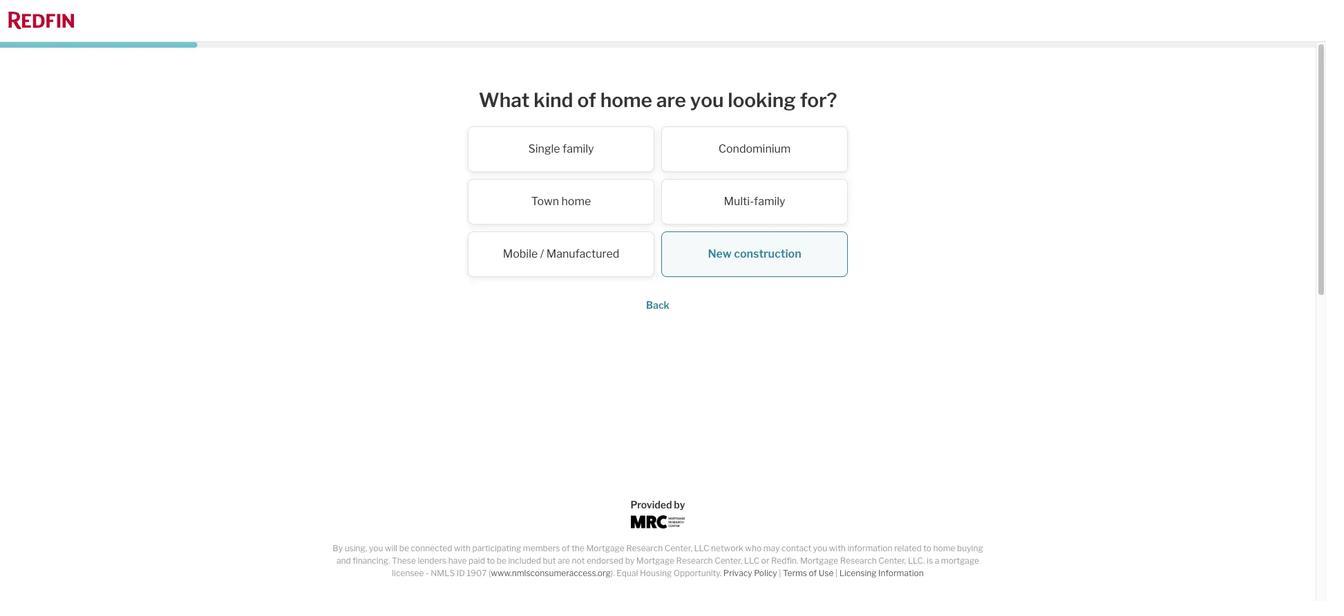Task type: describe. For each thing, give the bounding box(es) containing it.
back
[[646, 299, 670, 311]]

0 vertical spatial are
[[656, 88, 686, 112]]

mobile / manufactured
[[503, 247, 619, 260]]

nmls
[[431, 568, 455, 578]]

2 horizontal spatial research
[[840, 556, 877, 566]]

).
[[611, 568, 615, 578]]

mortgage
[[941, 556, 979, 566]]

not
[[572, 556, 585, 566]]

opportunity.
[[674, 568, 722, 578]]

1 vertical spatial llc
[[744, 556, 760, 566]]

llc.
[[908, 556, 925, 566]]

lenders
[[418, 556, 447, 566]]

by
[[333, 543, 343, 554]]

of for housing
[[809, 568, 817, 578]]

2 horizontal spatial you
[[813, 543, 827, 554]]

construction
[[734, 247, 801, 260]]

kind
[[534, 88, 573, 112]]

will
[[385, 543, 398, 554]]

0 vertical spatial to
[[924, 543, 932, 554]]

the
[[572, 543, 585, 554]]

financing.
[[353, 556, 390, 566]]

1 horizontal spatial center,
[[715, 556, 742, 566]]

1 | from the left
[[779, 568, 781, 578]]

1 with from the left
[[454, 543, 471, 554]]

0 horizontal spatial center,
[[665, 543, 692, 554]]

or
[[761, 556, 769, 566]]

town home
[[531, 195, 591, 208]]

what kind of home are you looking for? option group
[[382, 126, 934, 284]]

these
[[392, 556, 416, 566]]

privacy
[[724, 568, 752, 578]]

redfin.
[[771, 556, 798, 566]]

members
[[523, 543, 560, 554]]

of for will
[[562, 543, 570, 554]]

2 with from the left
[[829, 543, 846, 554]]

by using, you will be connected with participating members of the mortgage research center, llc network who may contact you with information related to home buying and financing. these lenders have paid to be included but are not endorsed by mortgage research center, llc or redfin. mortgage research center, llc. is a mortgage licensee - nmls id 1907 (
[[333, 543, 983, 578]]

endorsed
[[587, 556, 624, 566]]

is
[[927, 556, 933, 566]]

0 vertical spatial home
[[600, 88, 652, 112]]

family for multi-family
[[754, 195, 786, 208]]

equal
[[617, 568, 638, 578]]

provided
[[631, 499, 672, 511]]

0 vertical spatial of
[[577, 88, 596, 112]]

www.nmlsconsumeraccess.org
[[491, 568, 611, 578]]

are inside by using, you will be connected with participating members of the mortgage research center, llc network who may contact you with information related to home buying and financing. these lenders have paid to be included but are not endorsed by mortgage research center, llc or redfin. mortgage research center, llc. is a mortgage licensee - nmls id 1907 (
[[558, 556, 570, 566]]

www.nmlsconsumeraccess.org ). equal housing opportunity. privacy policy | terms of use | licensing information
[[491, 568, 924, 578]]

2 horizontal spatial center,
[[879, 556, 906, 566]]

0 horizontal spatial mortgage
[[586, 543, 625, 554]]

1 horizontal spatial research
[[676, 556, 713, 566]]

0 vertical spatial llc
[[694, 543, 709, 554]]

network
[[711, 543, 744, 554]]

home inside by using, you will be connected with participating members of the mortgage research center, llc network who may contact you with information related to home buying and financing. these lenders have paid to be included but are not endorsed by mortgage research center, llc or redfin. mortgage research center, llc. is a mortgage licensee - nmls id 1907 (
[[933, 543, 956, 554]]

single
[[528, 142, 560, 155]]

0 horizontal spatial research
[[626, 543, 663, 554]]

1 vertical spatial to
[[487, 556, 495, 566]]

policy
[[754, 568, 777, 578]]

multi-
[[724, 195, 754, 208]]

licensing
[[839, 568, 877, 578]]



Task type: locate. For each thing, give the bounding box(es) containing it.
1 horizontal spatial are
[[656, 88, 686, 112]]

2 horizontal spatial mortgage
[[800, 556, 838, 566]]

single family
[[528, 142, 594, 155]]

1907
[[467, 568, 487, 578]]

connected
[[411, 543, 452, 554]]

research up housing
[[626, 543, 663, 554]]

2 vertical spatial home
[[933, 543, 956, 554]]

| down redfin.
[[779, 568, 781, 578]]

you
[[690, 88, 724, 112], [369, 543, 383, 554], [813, 543, 827, 554]]

family right single
[[563, 142, 594, 155]]

center, down network
[[715, 556, 742, 566]]

1 vertical spatial by
[[625, 556, 635, 566]]

llc up opportunity. at the right of page
[[694, 543, 709, 554]]

1 horizontal spatial family
[[754, 195, 786, 208]]

participating
[[472, 543, 521, 554]]

have
[[448, 556, 467, 566]]

family for single family
[[563, 142, 594, 155]]

contact
[[782, 543, 811, 554]]

multi-family
[[724, 195, 786, 208]]

0 horizontal spatial home
[[562, 195, 591, 208]]

what kind of home are you looking for?
[[479, 88, 837, 112]]

1 horizontal spatial be
[[497, 556, 507, 566]]

mortgage up housing
[[636, 556, 675, 566]]

0 horizontal spatial be
[[399, 543, 409, 554]]

| right use in the right of the page
[[836, 568, 838, 578]]

2 vertical spatial of
[[809, 568, 817, 578]]

1 horizontal spatial home
[[600, 88, 652, 112]]

of right "kind"
[[577, 88, 596, 112]]

who
[[745, 543, 762, 554]]

licensing information link
[[839, 568, 924, 578]]

1 vertical spatial family
[[754, 195, 786, 208]]

mortgage
[[586, 543, 625, 554], [636, 556, 675, 566], [800, 556, 838, 566]]

center, up opportunity. at the right of page
[[665, 543, 692, 554]]

research up opportunity. at the right of page
[[676, 556, 713, 566]]

be down participating
[[497, 556, 507, 566]]

0 horizontal spatial of
[[562, 543, 570, 554]]

0 vertical spatial family
[[563, 142, 594, 155]]

use
[[819, 568, 834, 578]]

condominium
[[719, 142, 791, 155]]

1 horizontal spatial |
[[836, 568, 838, 578]]

0 horizontal spatial with
[[454, 543, 471, 554]]

of inside by using, you will be connected with participating members of the mortgage research center, llc network who may contact you with information related to home buying and financing. these lenders have paid to be included but are not endorsed by mortgage research center, llc or redfin. mortgage research center, llc. is a mortgage licensee - nmls id 1907 (
[[562, 543, 570, 554]]

mortgage research center image
[[631, 516, 685, 529]]

paid
[[469, 556, 485, 566]]

related
[[894, 543, 922, 554]]

town
[[531, 195, 559, 208]]

0 horizontal spatial to
[[487, 556, 495, 566]]

looking for?
[[728, 88, 837, 112]]

housing
[[640, 568, 672, 578]]

with
[[454, 543, 471, 554], [829, 543, 846, 554]]

0 horizontal spatial you
[[369, 543, 383, 554]]

1 horizontal spatial of
[[577, 88, 596, 112]]

mobile
[[503, 247, 538, 260]]

0 vertical spatial be
[[399, 543, 409, 554]]

research up licensing
[[840, 556, 877, 566]]

may
[[763, 543, 780, 554]]

0 horizontal spatial llc
[[694, 543, 709, 554]]

using,
[[345, 543, 367, 554]]

with up have
[[454, 543, 471, 554]]

-
[[426, 568, 429, 578]]

1 vertical spatial be
[[497, 556, 507, 566]]

1 horizontal spatial to
[[924, 543, 932, 554]]

|
[[779, 568, 781, 578], [836, 568, 838, 578]]

terms
[[783, 568, 807, 578]]

id
[[457, 568, 465, 578]]

are
[[656, 88, 686, 112], [558, 556, 570, 566]]

1 horizontal spatial you
[[690, 88, 724, 112]]

family up 'construction'
[[754, 195, 786, 208]]

back button
[[646, 299, 670, 311]]

you up financing.
[[369, 543, 383, 554]]

1 horizontal spatial llc
[[744, 556, 760, 566]]

1 vertical spatial are
[[558, 556, 570, 566]]

1 vertical spatial home
[[562, 195, 591, 208]]

new construction
[[708, 247, 801, 260]]

to up is
[[924, 543, 932, 554]]

you up condominium
[[690, 88, 724, 112]]

licensee
[[392, 568, 424, 578]]

0 horizontal spatial |
[[779, 568, 781, 578]]

by up equal
[[625, 556, 635, 566]]

0 horizontal spatial family
[[563, 142, 594, 155]]

center, up information on the bottom of the page
[[879, 556, 906, 566]]

www.nmlsconsumeraccess.org link
[[491, 568, 611, 578]]

0 vertical spatial by
[[674, 499, 685, 511]]

1 vertical spatial of
[[562, 543, 570, 554]]

be
[[399, 543, 409, 554], [497, 556, 507, 566]]

of
[[577, 88, 596, 112], [562, 543, 570, 554], [809, 568, 817, 578]]

home inside option group
[[562, 195, 591, 208]]

2 | from the left
[[836, 568, 838, 578]]

llc
[[694, 543, 709, 554], [744, 556, 760, 566]]

1 horizontal spatial with
[[829, 543, 846, 554]]

by inside by using, you will be connected with participating members of the mortgage research center, llc network who may contact you with information related to home buying and financing. these lenders have paid to be included but are not endorsed by mortgage research center, llc or redfin. mortgage research center, llc. is a mortgage licensee - nmls id 1907 (
[[625, 556, 635, 566]]

what
[[479, 88, 530, 112]]

included
[[508, 556, 541, 566]]

family
[[563, 142, 594, 155], [754, 195, 786, 208]]

0 horizontal spatial by
[[625, 556, 635, 566]]

mortgage up endorsed
[[586, 543, 625, 554]]

1 horizontal spatial mortgage
[[636, 556, 675, 566]]

but
[[543, 556, 556, 566]]

(
[[489, 568, 491, 578]]

be up these
[[399, 543, 409, 554]]

privacy policy link
[[724, 568, 777, 578]]

1 horizontal spatial by
[[674, 499, 685, 511]]

with up use in the right of the page
[[829, 543, 846, 554]]

provided by
[[631, 499, 685, 511]]

by
[[674, 499, 685, 511], [625, 556, 635, 566]]

information
[[848, 543, 893, 554]]

0 horizontal spatial are
[[558, 556, 570, 566]]

terms of use link
[[783, 568, 834, 578]]

to
[[924, 543, 932, 554], [487, 556, 495, 566]]

center,
[[665, 543, 692, 554], [715, 556, 742, 566], [879, 556, 906, 566]]

llc up privacy policy link
[[744, 556, 760, 566]]

research
[[626, 543, 663, 554], [676, 556, 713, 566], [840, 556, 877, 566]]

and
[[337, 556, 351, 566]]

manufactured
[[546, 247, 619, 260]]

information
[[878, 568, 924, 578]]

buying
[[957, 543, 983, 554]]

of left use in the right of the page
[[809, 568, 817, 578]]

by up mortgage research center image
[[674, 499, 685, 511]]

2 horizontal spatial of
[[809, 568, 817, 578]]

a
[[935, 556, 939, 566]]

of left the on the left bottom of the page
[[562, 543, 570, 554]]

home
[[600, 88, 652, 112], [562, 195, 591, 208], [933, 543, 956, 554]]

new
[[708, 247, 732, 260]]

2 horizontal spatial home
[[933, 543, 956, 554]]

mortgage up use in the right of the page
[[800, 556, 838, 566]]

you right contact
[[813, 543, 827, 554]]

/
[[540, 247, 544, 260]]

to up (
[[487, 556, 495, 566]]



Task type: vqa. For each thing, say whether or not it's contained in the screenshot.
sell?
no



